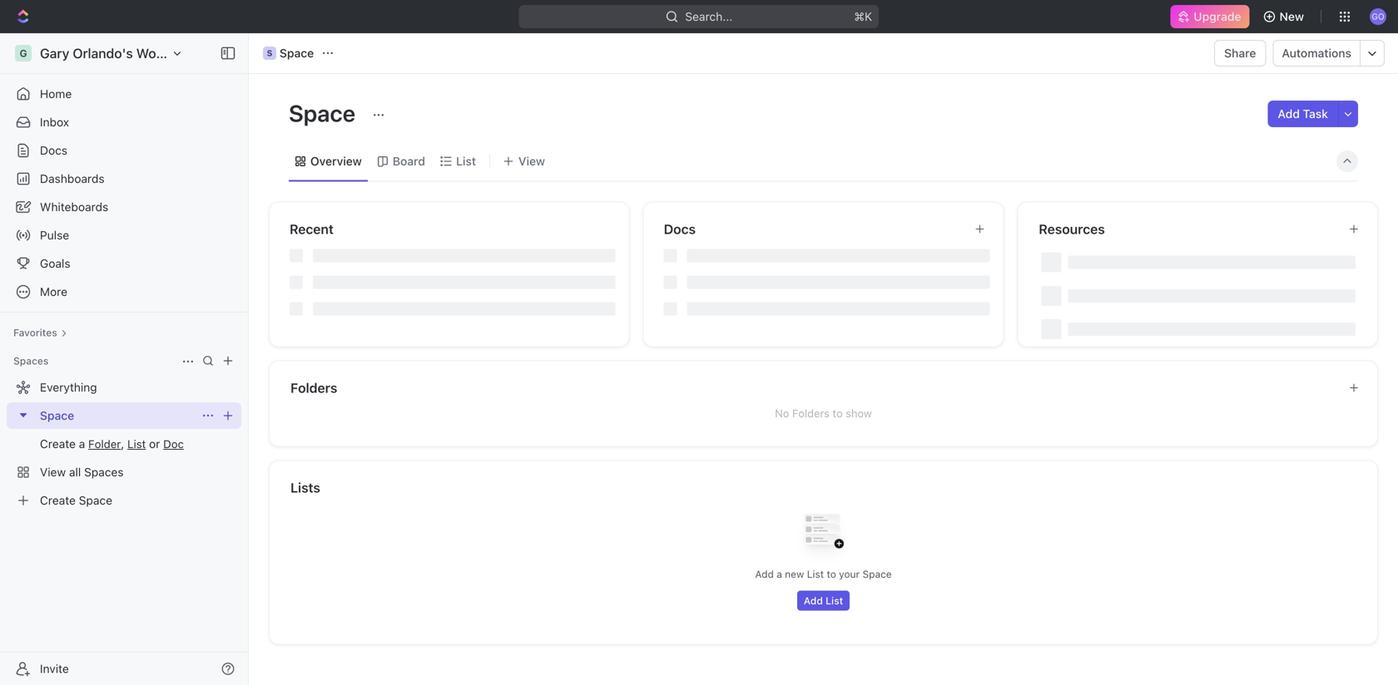 Task type: vqa. For each thing, say whether or not it's contained in the screenshot.
Project 1 link
no



Task type: locate. For each thing, give the bounding box(es) containing it.
⌘k
[[854, 10, 873, 23]]

favorites button
[[7, 323, 74, 343]]

space down everything
[[40, 409, 74, 423]]

add left task
[[1278, 107, 1300, 121]]

no folders to show
[[775, 407, 872, 420]]

dashboards link
[[7, 166, 241, 192]]

view all spaces link
[[7, 459, 238, 486]]

view button
[[497, 142, 551, 181]]

board
[[393, 154, 425, 168]]

0 vertical spatial to
[[833, 407, 843, 420]]

create a folder , list or doc
[[40, 437, 184, 451]]

create
[[40, 437, 76, 451], [40, 494, 76, 508]]

list right ,
[[127, 438, 146, 451]]

inbox
[[40, 115, 69, 129]]

0 horizontal spatial spaces
[[13, 355, 49, 367]]

1 vertical spatial spaces
[[84, 466, 124, 479]]

doc
[[163, 438, 184, 451]]

0 horizontal spatial add
[[755, 569, 774, 581]]

view inside button
[[519, 154, 545, 168]]

no
[[775, 407, 789, 420]]

view left the all
[[40, 466, 66, 479]]

0 vertical spatial docs
[[40, 144, 67, 157]]

to left show
[[833, 407, 843, 420]]

add down the add a new list to your space
[[804, 596, 823, 607]]

to
[[833, 407, 843, 420], [827, 569, 836, 581]]

go button
[[1365, 3, 1392, 30]]

automations
[[1282, 46, 1352, 60]]

tree
[[7, 375, 241, 514]]

0 horizontal spatial folders
[[291, 380, 337, 396]]

1 horizontal spatial spaces
[[84, 466, 124, 479]]

add task
[[1278, 107, 1329, 121]]

whiteboards link
[[7, 194, 241, 221]]

spaces down favorites
[[13, 355, 49, 367]]

board link
[[389, 150, 425, 173]]

0 horizontal spatial a
[[79, 437, 85, 451]]

lists button
[[290, 478, 1358, 498]]

view right list link
[[519, 154, 545, 168]]

everything
[[40, 381, 97, 395]]

add left new on the bottom right of page
[[755, 569, 774, 581]]

overview
[[310, 154, 362, 168]]

create down the all
[[40, 494, 76, 508]]

0 vertical spatial add
[[1278, 107, 1300, 121]]

0 vertical spatial spaces
[[13, 355, 49, 367]]

goals link
[[7, 251, 241, 277]]

view inside 'tree'
[[40, 466, 66, 479]]

list down the add a new list to your space
[[826, 596, 843, 607]]

1 vertical spatial docs
[[664, 221, 696, 237]]

0 horizontal spatial docs
[[40, 144, 67, 157]]

pulse link
[[7, 222, 241, 249]]

1 horizontal spatial docs
[[664, 221, 696, 237]]

create space link
[[7, 488, 238, 514]]

add a new list to your space
[[755, 569, 892, 581]]

list link
[[453, 150, 476, 173]]

space, , element
[[263, 47, 276, 60]]

0 vertical spatial a
[[79, 437, 85, 451]]

create space
[[40, 494, 112, 508]]

share button
[[1215, 40, 1266, 67]]

1 vertical spatial create
[[40, 494, 76, 508]]

everything link
[[7, 375, 238, 401]]

to left your
[[827, 569, 836, 581]]

no lists icon. image
[[790, 502, 857, 568]]

automations button
[[1274, 41, 1360, 66]]

1 vertical spatial to
[[827, 569, 836, 581]]

add list button
[[797, 591, 850, 611]]

a
[[79, 437, 85, 451], [777, 569, 782, 581]]

2 vertical spatial add
[[804, 596, 823, 607]]

view
[[519, 154, 545, 168], [40, 466, 66, 479]]

home link
[[7, 81, 241, 107]]

workspace
[[136, 45, 205, 61]]

recent
[[290, 221, 334, 237]]

1 horizontal spatial add
[[804, 596, 823, 607]]

or
[[149, 437, 160, 451]]

create up the all
[[40, 437, 76, 451]]

1 vertical spatial view
[[40, 466, 66, 479]]

1 create from the top
[[40, 437, 76, 451]]

1 horizontal spatial view
[[519, 154, 545, 168]]

folders
[[291, 380, 337, 396], [792, 407, 830, 420]]

a inside 'tree'
[[79, 437, 85, 451]]

2 create from the top
[[40, 494, 76, 508]]

spaces down folder in the left of the page
[[84, 466, 124, 479]]

docs
[[40, 144, 67, 157], [664, 221, 696, 237]]

0 vertical spatial view
[[519, 154, 545, 168]]

2 horizontal spatial add
[[1278, 107, 1300, 121]]

view button
[[497, 150, 551, 173]]

1 horizontal spatial a
[[777, 569, 782, 581]]

doc button
[[163, 438, 184, 451]]

1 vertical spatial a
[[777, 569, 782, 581]]

0 vertical spatial folders
[[291, 380, 337, 396]]

0 vertical spatial create
[[40, 437, 76, 451]]

a left folder 'button'
[[79, 437, 85, 451]]

tree containing everything
[[7, 375, 241, 514]]

0 horizontal spatial view
[[40, 466, 66, 479]]

add
[[1278, 107, 1300, 121], [755, 569, 774, 581], [804, 596, 823, 607]]

space
[[280, 46, 314, 60], [289, 99, 361, 127], [40, 409, 74, 423], [79, 494, 112, 508], [863, 569, 892, 581]]

gary orlando's workspace
[[40, 45, 205, 61]]

space down view all spaces
[[79, 494, 112, 508]]

space link
[[40, 403, 195, 430]]

folder
[[88, 438, 121, 451]]

new
[[785, 569, 804, 581]]

resources
[[1039, 221, 1105, 237]]

a left new on the bottom right of page
[[777, 569, 782, 581]]

list
[[456, 154, 476, 168], [127, 438, 146, 451], [807, 569, 824, 581], [826, 596, 843, 607]]

1 horizontal spatial folders
[[792, 407, 830, 420]]

inbox link
[[7, 109, 241, 136]]

your
[[839, 569, 860, 581]]

1 vertical spatial add
[[755, 569, 774, 581]]

add for add a new list to your space
[[755, 569, 774, 581]]

spaces
[[13, 355, 49, 367], [84, 466, 124, 479]]



Task type: describe. For each thing, give the bounding box(es) containing it.
a for create
[[79, 437, 85, 451]]

folders inside "button"
[[291, 380, 337, 396]]

space right your
[[863, 569, 892, 581]]

spaces inside view all spaces link
[[84, 466, 124, 479]]

s space
[[267, 46, 314, 60]]

list button
[[127, 438, 146, 451]]

tree inside sidebar navigation
[[7, 375, 241, 514]]

space up overview link
[[289, 99, 361, 127]]

list right new on the bottom right of page
[[807, 569, 824, 581]]

go
[[1372, 11, 1385, 21]]

view for view
[[519, 154, 545, 168]]

folders button
[[290, 378, 1335, 398]]

s
[[267, 48, 273, 58]]

share
[[1225, 46, 1256, 60]]

sidebar navigation
[[0, 33, 252, 686]]

g
[[20, 47, 27, 59]]

home
[[40, 87, 72, 101]]

1 vertical spatial folders
[[792, 407, 830, 420]]

create for create a folder , list or doc
[[40, 437, 76, 451]]

more button
[[7, 279, 241, 305]]

add for add list
[[804, 596, 823, 607]]

overview link
[[307, 150, 362, 173]]

task
[[1303, 107, 1329, 121]]

a for add
[[777, 569, 782, 581]]

search...
[[686, 10, 733, 23]]

whiteboards
[[40, 200, 108, 214]]

goals
[[40, 257, 70, 271]]

resources button
[[1038, 219, 1335, 239]]

list inside create a folder , list or doc
[[127, 438, 146, 451]]

view for view all spaces
[[40, 466, 66, 479]]

new
[[1280, 10, 1304, 23]]

view all spaces
[[40, 466, 124, 479]]

folder button
[[88, 438, 121, 451]]

gary orlando's workspace, , element
[[15, 45, 32, 62]]

space right 's'
[[280, 46, 314, 60]]

gary
[[40, 45, 69, 61]]

lists
[[291, 480, 320, 496]]

add list
[[804, 596, 843, 607]]

upgrade
[[1194, 10, 1242, 23]]

add task button
[[1268, 101, 1339, 127]]

create for create space
[[40, 494, 76, 508]]

dashboards
[[40, 172, 105, 186]]

docs link
[[7, 137, 241, 164]]

pulse
[[40, 228, 69, 242]]

all
[[69, 466, 81, 479]]

docs inside docs link
[[40, 144, 67, 157]]

,
[[121, 437, 124, 451]]

add for add task
[[1278, 107, 1300, 121]]

list right board
[[456, 154, 476, 168]]

invite
[[40, 663, 69, 676]]

orlando's
[[73, 45, 133, 61]]

favorites
[[13, 327, 57, 339]]

new button
[[1257, 3, 1314, 30]]

upgrade link
[[1171, 5, 1250, 28]]

list inside button
[[826, 596, 843, 607]]

more
[[40, 285, 67, 299]]

show
[[846, 407, 872, 420]]



